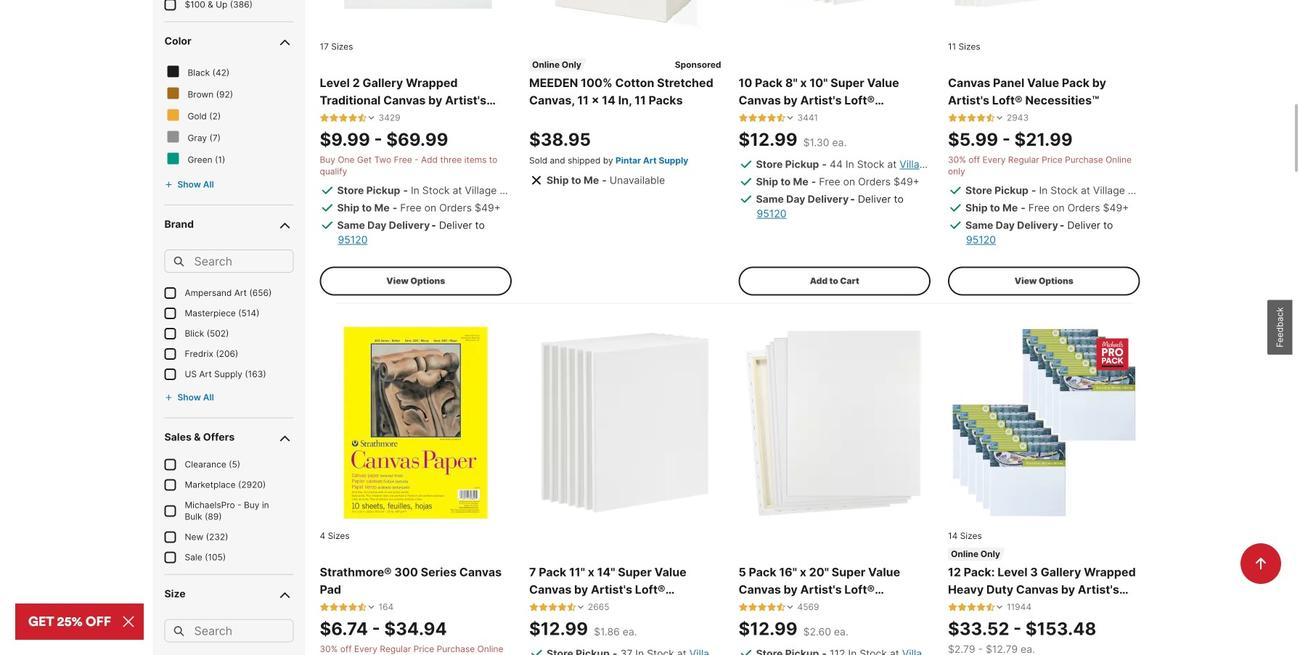 Task type: describe. For each thing, give the bounding box(es) containing it.
1 search search field from the top
[[164, 250, 294, 273]]

strathmore&#xae; 300 series canvas pad image
[[320, 327, 512, 519]]

12 pack: level 3 gallery wrapped heavy duty canvas by artist&#x27;s loft&#xae; image
[[949, 327, 1141, 519]]

7 pack 11&#x22; x 14&#x22;&#xa0;super value canvas&#xa0;by artist&#x27;s loft&#xae; necessities&#x2122; image
[[529, 327, 722, 519]]

5 pack 16&#x22; x 20&#x22;&#xa0;super value canvas by artist&#x27;s loft&#xae; necessities&#x2122; image
[[739, 327, 931, 519]]



Task type: vqa. For each thing, say whether or not it's contained in the screenshot.
second THE LINE from right
no



Task type: locate. For each thing, give the bounding box(es) containing it.
0 vertical spatial search search field
[[164, 250, 294, 273]]

pro pack image
[[1097, 339, 1129, 371]]

tabler image
[[329, 113, 339, 123], [358, 113, 367, 123], [739, 113, 748, 123], [777, 113, 786, 123], [967, 113, 977, 123], [977, 113, 986, 123], [164, 181, 173, 189], [164, 394, 173, 403], [320, 603, 329, 613], [358, 603, 367, 613], [529, 603, 539, 613], [539, 603, 548, 613], [558, 603, 567, 613], [748, 603, 758, 613], [767, 603, 777, 613], [949, 603, 958, 613], [977, 603, 986, 613], [986, 603, 996, 613]]

1 vertical spatial search search field
[[164, 620, 294, 643]]

tabler image
[[320, 113, 329, 123], [339, 113, 348, 123], [348, 113, 358, 123], [748, 113, 758, 123], [758, 113, 767, 123], [767, 113, 777, 123], [949, 113, 958, 123], [958, 113, 967, 123], [986, 113, 996, 123], [329, 603, 339, 613], [339, 603, 348, 613], [348, 603, 358, 613], [548, 603, 558, 613], [567, 603, 577, 613], [739, 603, 748, 613], [758, 603, 767, 613], [777, 603, 786, 613], [958, 603, 967, 613], [967, 603, 977, 613]]

Search search field
[[164, 250, 294, 273], [164, 620, 294, 643]]

dialog
[[320, 112, 401, 124], [739, 112, 819, 124], [949, 112, 1029, 124], [320, 602, 394, 614], [529, 602, 610, 614], [739, 602, 820, 614], [949, 602, 1032, 614]]

2 search search field from the top
[[164, 620, 294, 643]]



